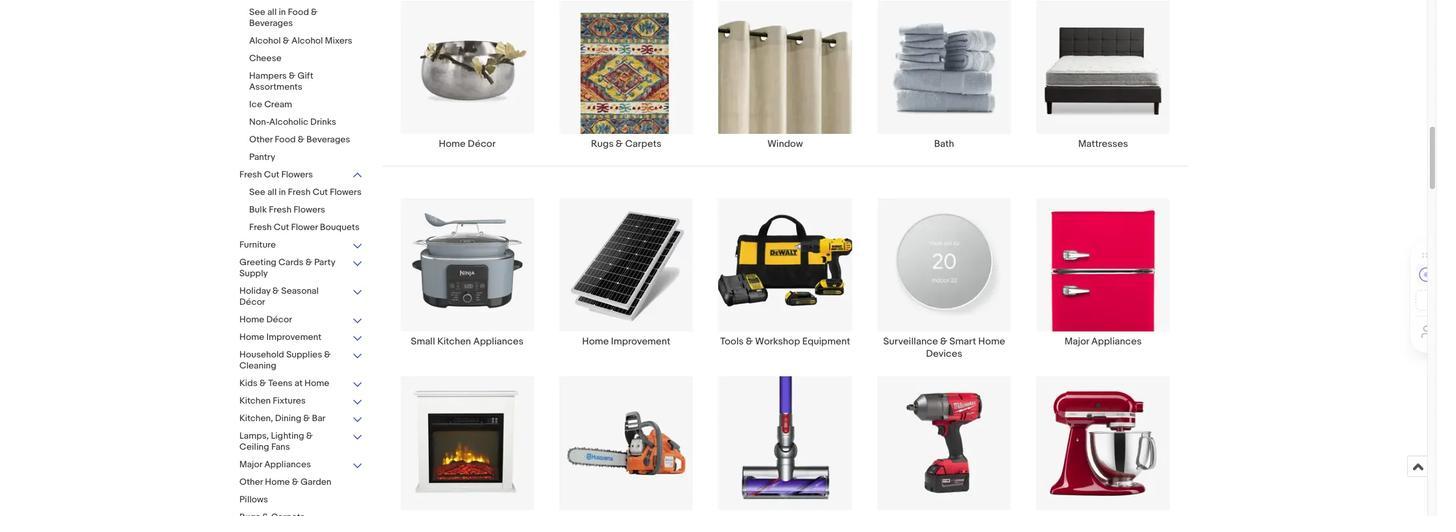 Task type: locate. For each thing, give the bounding box(es) containing it.
1 horizontal spatial alcohol
[[291, 35, 323, 46]]

1 alcohol from the left
[[249, 35, 281, 46]]

rugs & carpets
[[591, 138, 662, 150]]

1 vertical spatial beverages
[[307, 134, 350, 145]]

see up bulk
[[249, 187, 265, 198]]

smart
[[950, 336, 976, 348]]

in up alcohol & alcohol mixers link
[[279, 7, 286, 18]]

0 vertical spatial food
[[288, 7, 309, 18]]

kitchen
[[437, 336, 471, 348], [239, 396, 271, 407]]

other up 'pillows'
[[239, 477, 263, 488]]

1 vertical spatial major
[[239, 459, 262, 470]]

fresh
[[239, 169, 262, 180], [288, 187, 311, 198], [269, 204, 292, 215], [249, 222, 272, 233]]

& down non-alcoholic drinks link
[[298, 134, 304, 145]]

& right kids
[[260, 378, 266, 389]]

drinks
[[310, 116, 336, 128]]

small
[[411, 336, 435, 348]]

equipment
[[802, 336, 850, 348]]

alcohol up cheese link
[[291, 35, 323, 46]]

1 vertical spatial kitchen
[[239, 396, 271, 407]]

2 horizontal spatial décor
[[468, 138, 496, 150]]

2 all from the top
[[267, 187, 277, 198]]

kitchen, dining & bar button
[[239, 413, 363, 426]]

see up cheese
[[249, 7, 265, 18]]

furniture
[[239, 239, 276, 251]]

window link
[[706, 0, 865, 150]]

non-
[[249, 116, 269, 128]]

lighting
[[271, 431, 304, 442]]

in down fresh cut flowers dropdown button
[[279, 187, 286, 198]]

0 horizontal spatial beverages
[[249, 18, 293, 29]]

ice
[[249, 99, 262, 110]]

beverages up cheese
[[249, 18, 293, 29]]

0 vertical spatial major
[[1065, 336, 1089, 348]]

flowers down see all in fresh cut flowers link
[[294, 204, 325, 215]]

food
[[288, 7, 309, 18], [275, 134, 296, 145]]

kids
[[239, 378, 258, 389]]

0 vertical spatial all
[[267, 7, 277, 18]]

appliances
[[473, 336, 524, 348], [1092, 336, 1142, 348], [264, 459, 311, 470]]

0 vertical spatial see
[[249, 7, 265, 18]]

0 vertical spatial flowers
[[281, 169, 313, 180]]

& right "rugs"
[[616, 138, 623, 150]]

kids & teens at home button
[[239, 378, 363, 390]]

other food & beverages link
[[249, 134, 363, 146]]

at
[[295, 378, 303, 389]]

rugs & carpets link
[[547, 0, 706, 150]]

2 in from the top
[[279, 187, 286, 198]]

1 see from the top
[[249, 7, 265, 18]]

0 horizontal spatial appliances
[[264, 459, 311, 470]]

1 vertical spatial see
[[249, 187, 265, 198]]

kitchen up kitchen,
[[239, 396, 271, 407]]

household
[[239, 349, 284, 360]]

in
[[279, 7, 286, 18], [279, 187, 286, 198]]

& up alcohol & alcohol mixers link
[[311, 7, 318, 18]]

1 vertical spatial all
[[267, 187, 277, 198]]

2 vertical spatial flowers
[[294, 204, 325, 215]]

see all in fresh cut flowers link
[[249, 187, 363, 199]]

& up cheese link
[[283, 35, 289, 46]]

1 horizontal spatial appliances
[[473, 336, 524, 348]]

kitchen right small
[[437, 336, 471, 348]]

décor
[[468, 138, 496, 150], [239, 297, 265, 308], [266, 314, 292, 325]]

cards
[[278, 257, 304, 268]]

non-alcoholic drinks link
[[249, 116, 363, 129]]

household supplies & cleaning button
[[239, 349, 363, 373]]

home
[[439, 138, 466, 150], [239, 314, 264, 325], [239, 332, 264, 343], [582, 336, 609, 348], [979, 336, 1005, 348], [305, 378, 330, 389], [265, 477, 290, 488]]

all up alcohol & alcohol mixers link
[[267, 7, 277, 18]]

major
[[1065, 336, 1089, 348], [239, 459, 262, 470]]

flowers
[[281, 169, 313, 180], [330, 187, 362, 198], [294, 204, 325, 215]]

1 vertical spatial in
[[279, 187, 286, 198]]

& down kitchen, dining & bar dropdown button
[[306, 431, 313, 442]]

holiday & seasonal décor button
[[239, 286, 363, 309]]

2 see from the top
[[249, 187, 265, 198]]

1 vertical spatial cut
[[313, 187, 328, 198]]

0 horizontal spatial alcohol
[[249, 35, 281, 46]]

fixtures
[[273, 396, 306, 407]]

tools
[[720, 336, 744, 348]]

0 horizontal spatial kitchen
[[239, 396, 271, 407]]

bar
[[312, 413, 326, 424]]

home improvement
[[582, 336, 671, 348]]

supplies
[[286, 349, 322, 360]]

beverages
[[249, 18, 293, 29], [307, 134, 350, 145]]

1 horizontal spatial décor
[[266, 314, 292, 325]]

0 horizontal spatial décor
[[239, 297, 265, 308]]

fresh cut flower bouquets link
[[249, 222, 363, 234]]

fresh cut flowers button
[[239, 169, 363, 182]]

alcohol up cheese
[[249, 35, 281, 46]]

2 vertical spatial décor
[[266, 314, 292, 325]]

& down the major appliances dropdown button
[[292, 477, 299, 488]]

bath
[[934, 138, 954, 150]]

cut down 'pantry'
[[264, 169, 279, 180]]

cut left flower
[[274, 222, 289, 233]]

kitchen,
[[239, 413, 273, 424]]

0 horizontal spatial major
[[239, 459, 262, 470]]

garden
[[301, 477, 332, 488]]

& left the gift
[[289, 70, 296, 81]]

see all in food & beverages link
[[249, 7, 363, 30]]

flowers down pantry link
[[281, 169, 313, 180]]

major inside see all in food & beverages alcohol & alcohol mixers cheese hampers & gift assortments ice cream non-alcoholic drinks other food & beverages pantry fresh cut flowers see all in fresh cut flowers bulk fresh flowers fresh cut flower bouquets furniture greeting cards & party supply holiday & seasonal décor home décor home improvement household supplies & cleaning kids & teens at home kitchen fixtures kitchen, dining & bar lamps, lighting & ceiling fans major appliances other home & garden pillows
[[239, 459, 262, 470]]

food up alcohol & alcohol mixers link
[[288, 7, 309, 18]]

beverages down "drinks"
[[307, 134, 350, 145]]

bath link
[[865, 0, 1024, 150]]

kitchen inside see all in food & beverages alcohol & alcohol mixers cheese hampers & gift assortments ice cream non-alcoholic drinks other food & beverages pantry fresh cut flowers see all in fresh cut flowers bulk fresh flowers fresh cut flower bouquets furniture greeting cards & party supply holiday & seasonal décor home décor home improvement household supplies & cleaning kids & teens at home kitchen fixtures kitchen, dining & bar lamps, lighting & ceiling fans major appliances other home & garden pillows
[[239, 396, 271, 407]]

all
[[267, 7, 277, 18], [267, 187, 277, 198]]

surveillance & smart home devices link
[[865, 198, 1024, 361]]

seasonal
[[281, 286, 319, 297]]

1 horizontal spatial beverages
[[307, 134, 350, 145]]

& left 'smart'
[[940, 336, 948, 348]]

0 vertical spatial kitchen
[[437, 336, 471, 348]]

other
[[249, 134, 273, 145], [239, 477, 263, 488]]

major appliances button
[[239, 459, 363, 472]]

home improvement button
[[239, 332, 363, 344]]

cut up bulk fresh flowers link
[[313, 187, 328, 198]]

other up 'pantry'
[[249, 134, 273, 145]]

see
[[249, 7, 265, 18], [249, 187, 265, 198]]

all down fresh cut flowers dropdown button
[[267, 187, 277, 198]]

1 horizontal spatial kitchen
[[437, 336, 471, 348]]

alcohol
[[249, 35, 281, 46], [291, 35, 323, 46]]

food down alcoholic
[[275, 134, 296, 145]]

2 horizontal spatial appliances
[[1092, 336, 1142, 348]]

fresh down fresh cut flowers dropdown button
[[288, 187, 311, 198]]

0 horizontal spatial improvement
[[266, 332, 321, 343]]

workshop
[[755, 336, 800, 348]]

dining
[[275, 413, 301, 424]]

home improvement link
[[547, 198, 706, 361]]

0 vertical spatial in
[[279, 7, 286, 18]]

flowers up 'bouquets'
[[330, 187, 362, 198]]

fans
[[271, 442, 290, 453]]

cut
[[264, 169, 279, 180], [313, 187, 328, 198], [274, 222, 289, 233]]

&
[[311, 7, 318, 18], [283, 35, 289, 46], [289, 70, 296, 81], [298, 134, 304, 145], [616, 138, 623, 150], [306, 257, 312, 268], [273, 286, 279, 297], [746, 336, 753, 348], [940, 336, 948, 348], [324, 349, 331, 360], [260, 378, 266, 389], [303, 413, 310, 424], [306, 431, 313, 442], [292, 477, 299, 488]]

improvement
[[266, 332, 321, 343], [611, 336, 671, 348]]

rugs
[[591, 138, 614, 150]]



Task type: describe. For each thing, give the bounding box(es) containing it.
greeting cards & party supply button
[[239, 257, 363, 280]]

hampers
[[249, 70, 287, 81]]

1 vertical spatial food
[[275, 134, 296, 145]]

tools & workshop equipment
[[720, 336, 850, 348]]

home décor button
[[239, 314, 363, 327]]

pantry
[[249, 152, 275, 163]]

1 all from the top
[[267, 7, 277, 18]]

0 vertical spatial beverages
[[249, 18, 293, 29]]

surveillance
[[883, 336, 938, 348]]

fresh right bulk
[[269, 204, 292, 215]]

holiday
[[239, 286, 271, 297]]

home inside the surveillance & smart home devices
[[979, 336, 1005, 348]]

ice cream link
[[249, 99, 363, 111]]

small kitchen appliances
[[411, 336, 524, 348]]

hampers & gift assortments link
[[249, 70, 363, 94]]

teens
[[268, 378, 293, 389]]

0 vertical spatial other
[[249, 134, 273, 145]]

bulk
[[249, 204, 267, 215]]

fresh down bulk
[[249, 222, 272, 233]]

& inside the surveillance & smart home devices
[[940, 336, 948, 348]]

lamps, lighting & ceiling fans button
[[239, 431, 363, 454]]

cheese
[[249, 53, 282, 64]]

bulk fresh flowers link
[[249, 204, 363, 217]]

& right supplies
[[324, 349, 331, 360]]

supply
[[239, 268, 268, 279]]

flower
[[291, 222, 318, 233]]

2 vertical spatial cut
[[274, 222, 289, 233]]

cleaning
[[239, 360, 276, 372]]

improvement inside see all in food & beverages alcohol & alcohol mixers cheese hampers & gift assortments ice cream non-alcoholic drinks other food & beverages pantry fresh cut flowers see all in fresh cut flowers bulk fresh flowers fresh cut flower bouquets furniture greeting cards & party supply holiday & seasonal décor home décor home improvement household supplies & cleaning kids & teens at home kitchen fixtures kitchen, dining & bar lamps, lighting & ceiling fans major appliances other home & garden pillows
[[266, 332, 321, 343]]

ceiling
[[239, 442, 269, 453]]

alcoholic
[[269, 116, 308, 128]]

other home & garden link
[[239, 477, 363, 489]]

1 horizontal spatial major
[[1065, 336, 1089, 348]]

0 vertical spatial cut
[[264, 169, 279, 180]]

appliances inside see all in food & beverages alcohol & alcohol mixers cheese hampers & gift assortments ice cream non-alcoholic drinks other food & beverages pantry fresh cut flowers see all in fresh cut flowers bulk fresh flowers fresh cut flower bouquets furniture greeting cards & party supply holiday & seasonal décor home décor home improvement household supplies & cleaning kids & teens at home kitchen fixtures kitchen, dining & bar lamps, lighting & ceiling fans major appliances other home & garden pillows
[[264, 459, 311, 470]]

gift
[[298, 70, 313, 81]]

& right holiday
[[273, 286, 279, 297]]

carpets
[[625, 138, 662, 150]]

greeting
[[239, 257, 276, 268]]

1 in from the top
[[279, 7, 286, 18]]

mattresses
[[1079, 138, 1128, 150]]

bouquets
[[320, 222, 360, 233]]

major appliances link
[[1024, 198, 1183, 361]]

alcohol & alcohol mixers link
[[249, 35, 363, 48]]

small kitchen appliances link
[[388, 198, 547, 361]]

0 vertical spatial décor
[[468, 138, 496, 150]]

1 vertical spatial other
[[239, 477, 263, 488]]

surveillance & smart home devices
[[883, 336, 1005, 361]]

fresh down 'pantry'
[[239, 169, 262, 180]]

home décor link
[[388, 0, 547, 150]]

mixers
[[325, 35, 352, 46]]

pillows link
[[239, 495, 363, 507]]

& left party
[[306, 257, 312, 268]]

kitchen fixtures button
[[239, 396, 363, 408]]

cheese link
[[249, 53, 363, 65]]

pantry link
[[249, 152, 363, 164]]

1 vertical spatial décor
[[239, 297, 265, 308]]

assortments
[[249, 81, 302, 92]]

1 vertical spatial flowers
[[330, 187, 362, 198]]

furniture button
[[239, 239, 363, 252]]

2 alcohol from the left
[[291, 35, 323, 46]]

& left bar
[[303, 413, 310, 424]]

1 horizontal spatial improvement
[[611, 336, 671, 348]]

cream
[[264, 99, 292, 110]]

tools & workshop equipment link
[[706, 198, 865, 361]]

lamps,
[[239, 431, 269, 442]]

window
[[768, 138, 803, 150]]

kitchen inside the small kitchen appliances link
[[437, 336, 471, 348]]

home décor
[[439, 138, 496, 150]]

devices
[[926, 348, 963, 361]]

pillows
[[239, 495, 268, 506]]

mattresses link
[[1024, 0, 1183, 150]]

major appliances
[[1065, 336, 1142, 348]]

see all in food & beverages alcohol & alcohol mixers cheese hampers & gift assortments ice cream non-alcoholic drinks other food & beverages pantry fresh cut flowers see all in fresh cut flowers bulk fresh flowers fresh cut flower bouquets furniture greeting cards & party supply holiday & seasonal décor home décor home improvement household supplies & cleaning kids & teens at home kitchen fixtures kitchen, dining & bar lamps, lighting & ceiling fans major appliances other home & garden pillows
[[239, 7, 362, 506]]

party
[[314, 257, 335, 268]]

& right 'tools'
[[746, 336, 753, 348]]



Task type: vqa. For each thing, say whether or not it's contained in the screenshot.
Free within the silver-bose quietcomfort qc35 ii wireless headphones bluetooth noise canceling new (other) $165.95 free shipping seller with a 99.4% positive feedback
no



